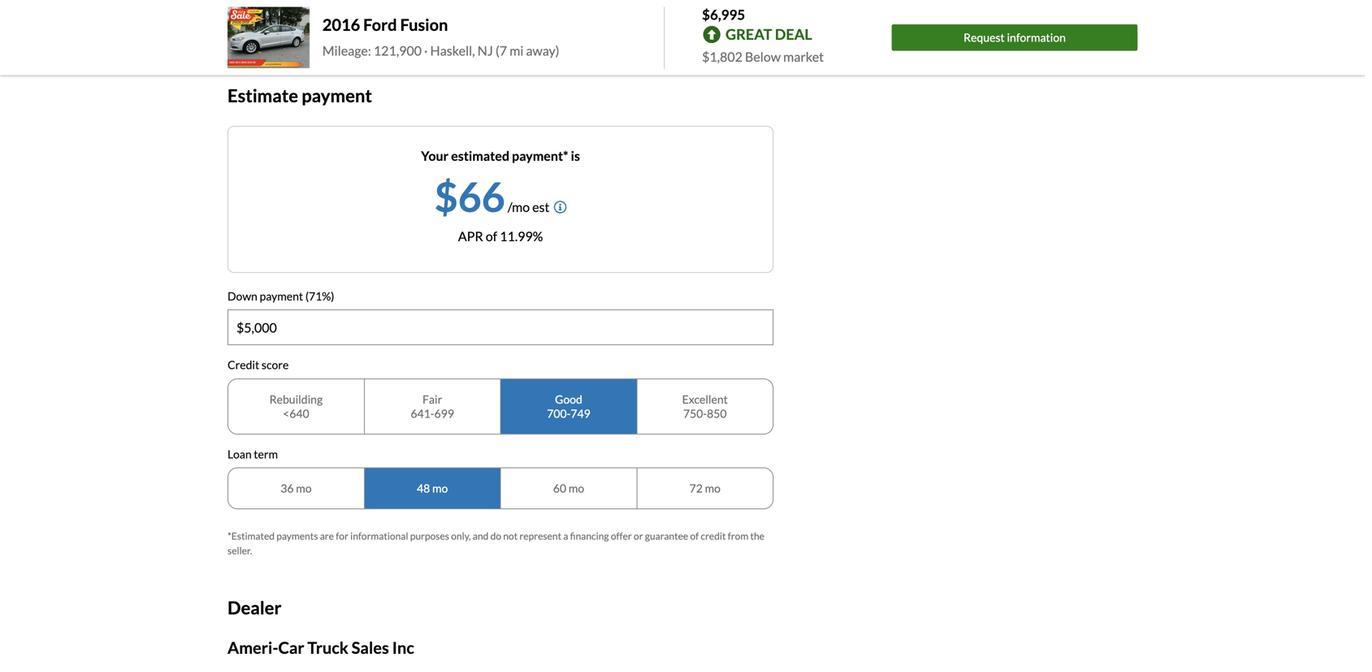 Task type: describe. For each thing, give the bounding box(es) containing it.
excellent
[[682, 393, 728, 406]]

699
[[435, 407, 454, 421]]

inc
[[392, 639, 414, 658]]

2016
[[323, 15, 360, 34]]

show price history
[[228, 28, 333, 44]]

60
[[553, 482, 567, 496]]

information
[[1007, 31, 1066, 44]]

only,
[[451, 531, 471, 542]]

<640
[[283, 407, 309, 421]]

36 mo
[[281, 482, 312, 496]]

48 mo
[[417, 482, 448, 496]]

700-
[[547, 407, 571, 421]]

show price history link
[[228, 28, 333, 44]]

or
[[634, 531, 643, 542]]

show
[[228, 28, 259, 44]]

*estimated
[[228, 531, 275, 542]]

request
[[964, 31, 1005, 44]]

·
[[424, 43, 428, 58]]

your
[[421, 148, 449, 164]]

good
[[555, 393, 583, 406]]

fair
[[423, 393, 442, 406]]

not
[[503, 531, 518, 542]]

of inside *estimated payments are for informational purposes only, and do not represent a financing offer or guarantee of credit from the seller.
[[690, 531, 699, 542]]

36
[[281, 482, 294, 496]]

$1,802
[[702, 49, 743, 65]]

for
[[336, 531, 349, 542]]

ford
[[363, 15, 397, 34]]

$66
[[435, 172, 505, 221]]

are
[[320, 531, 334, 542]]

great deal
[[726, 25, 813, 43]]

market
[[784, 49, 824, 65]]

down
[[228, 289, 258, 303]]

/mo
[[508, 199, 530, 215]]

mileage:
[[323, 43, 371, 58]]

72 mo
[[690, 482, 721, 496]]

fusion
[[400, 15, 448, 34]]

credit score
[[228, 358, 289, 372]]

credit
[[228, 358, 259, 372]]

loan term
[[228, 447, 278, 461]]

ameri-car truck sales inc
[[228, 639, 414, 658]]

Down payment (71%) text field
[[228, 311, 773, 345]]

offer
[[611, 531, 632, 542]]

60 mo
[[553, 482, 584, 496]]

price
[[261, 28, 290, 44]]

mi
[[510, 43, 524, 58]]

credit
[[701, 531, 726, 542]]

represent
[[520, 531, 562, 542]]

away)
[[526, 43, 560, 58]]

mo for 48 mo
[[432, 482, 448, 496]]

$66 /mo est
[[435, 172, 550, 221]]

history
[[293, 28, 333, 44]]



Task type: locate. For each thing, give the bounding box(es) containing it.
payment
[[302, 85, 372, 106], [260, 289, 303, 303]]

down payment (71%)
[[228, 289, 335, 303]]

informational
[[350, 531, 408, 542]]

truck
[[308, 639, 349, 658]]

payment down mileage:
[[302, 85, 372, 106]]

info circle image
[[554, 201, 567, 214]]

$6,995
[[702, 6, 746, 23]]

est
[[533, 199, 550, 215]]

payments
[[277, 531, 318, 542]]

850
[[707, 407, 727, 421]]

great
[[726, 25, 773, 43]]

1 mo from the left
[[296, 482, 312, 496]]

11.99%
[[500, 228, 543, 244]]

estimate payment
[[228, 85, 372, 106]]

do
[[491, 531, 502, 542]]

of left credit
[[690, 531, 699, 542]]

48
[[417, 482, 430, 496]]

ameri-car truck sales inc link
[[228, 639, 414, 658]]

payment*
[[512, 148, 569, 164]]

payment for down
[[260, 289, 303, 303]]

dealer
[[228, 598, 282, 619]]

from
[[728, 531, 749, 542]]

2 mo from the left
[[432, 482, 448, 496]]

4 mo from the left
[[705, 482, 721, 496]]

nj
[[478, 43, 493, 58]]

deal
[[775, 25, 813, 43]]

ameri-
[[228, 639, 278, 658]]

guarantee
[[645, 531, 689, 542]]

1 horizontal spatial of
[[690, 531, 699, 542]]

financing
[[570, 531, 609, 542]]

sales
[[352, 639, 389, 658]]

apr of 11.99%
[[458, 228, 543, 244]]

is
[[571, 148, 580, 164]]

(71%)
[[306, 289, 335, 303]]

mo right 36
[[296, 482, 312, 496]]

0 vertical spatial payment
[[302, 85, 372, 106]]

car
[[278, 639, 304, 658]]

your estimated payment* is
[[421, 148, 580, 164]]

seller.
[[228, 545, 252, 557]]

2016 ford fusion image
[[228, 7, 310, 68]]

estimate
[[228, 85, 298, 106]]

fair 641-699
[[411, 393, 454, 421]]

request information button
[[892, 24, 1138, 51]]

1 vertical spatial of
[[690, 531, 699, 542]]

excellent 750-850
[[682, 393, 728, 421]]

3 mo from the left
[[569, 482, 584, 496]]

mo for 72 mo
[[705, 482, 721, 496]]

749
[[571, 407, 591, 421]]

a
[[564, 531, 568, 542]]

payment left (71%)
[[260, 289, 303, 303]]

121,900
[[374, 43, 422, 58]]

score
[[262, 358, 289, 372]]

0 horizontal spatial of
[[486, 228, 498, 244]]

request information
[[964, 31, 1066, 44]]

641-
[[411, 407, 435, 421]]

2016 ford fusion mileage: 121,900 · haskell, nj (7 mi away)
[[323, 15, 560, 58]]

of
[[486, 228, 498, 244], [690, 531, 699, 542]]

of right the apr on the left top
[[486, 228, 498, 244]]

0 vertical spatial of
[[486, 228, 498, 244]]

$1,802 below market
[[702, 49, 824, 65]]

the
[[751, 531, 765, 542]]

term
[[254, 447, 278, 461]]

750-
[[684, 407, 707, 421]]

mo right 60
[[569, 482, 584, 496]]

(7
[[496, 43, 507, 58]]

1 vertical spatial payment
[[260, 289, 303, 303]]

rebuilding <640
[[270, 393, 323, 421]]

payment for estimate
[[302, 85, 372, 106]]

apr
[[458, 228, 483, 244]]

good 700-749
[[547, 393, 591, 421]]

purposes
[[410, 531, 449, 542]]

below
[[745, 49, 781, 65]]

loan
[[228, 447, 252, 461]]

*estimated payments are for informational purposes only, and do not represent a financing offer or guarantee of credit from the seller.
[[228, 531, 765, 557]]

and
[[473, 531, 489, 542]]

estimated
[[451, 148, 510, 164]]

mo right 48
[[432, 482, 448, 496]]

mo for 36 mo
[[296, 482, 312, 496]]

rebuilding
[[270, 393, 323, 406]]

mo for 60 mo
[[569, 482, 584, 496]]

72
[[690, 482, 703, 496]]

haskell,
[[430, 43, 475, 58]]

mo right 72
[[705, 482, 721, 496]]



Task type: vqa. For each thing, say whether or not it's contained in the screenshot.
'Estimate payment'
yes



